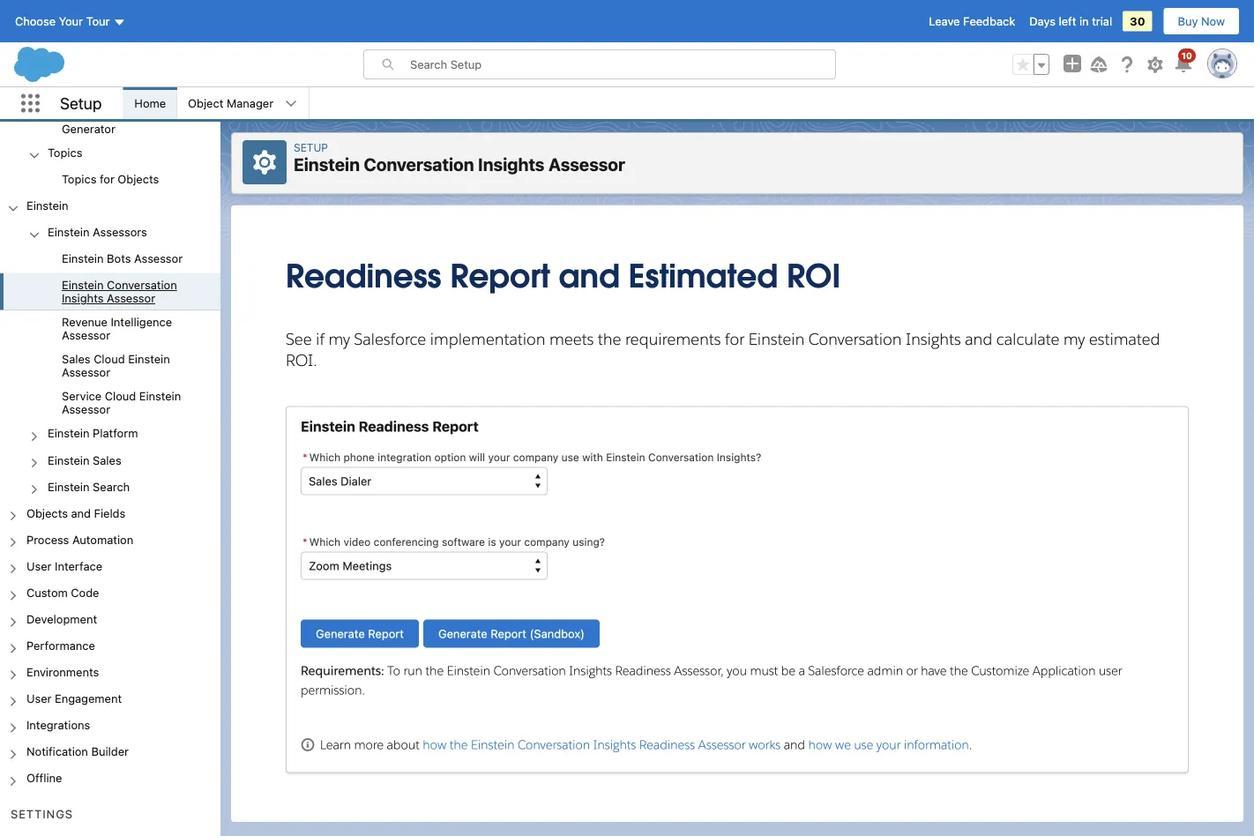 Task type: locate. For each thing, give the bounding box(es) containing it.
0 vertical spatial setup
[[60, 94, 102, 113]]

einstein up einstein sales
[[48, 427, 90, 440]]

1 vertical spatial user
[[26, 692, 52, 705]]

user
[[26, 560, 52, 573], [26, 692, 52, 705]]

einstein inside sales cloud einstein assessor
[[128, 353, 170, 366]]

einstein assessors
[[48, 225, 147, 239]]

1 vertical spatial cloud
[[105, 390, 136, 403]]

buy
[[1178, 15, 1199, 28]]

assessor inside setup einstein conversation insights assessor
[[549, 154, 626, 175]]

0 horizontal spatial sales
[[62, 353, 91, 366]]

einstein up objects and fields
[[48, 480, 90, 493]]

1 vertical spatial sales
[[93, 453, 122, 467]]

0 vertical spatial objects
[[118, 172, 159, 186]]

development link
[[26, 613, 97, 629]]

sales cloud einstein assessor
[[62, 353, 170, 379]]

user up custom
[[26, 560, 52, 573]]

notification
[[26, 745, 88, 759]]

in
[[1080, 15, 1089, 28]]

2 user from the top
[[26, 692, 52, 705]]

conversation
[[364, 154, 474, 175], [107, 279, 177, 292]]

einstein for einstein sales
[[48, 453, 90, 467]]

einstein assessors link
[[48, 225, 147, 241]]

einstein tree item
[[0, 194, 221, 501]]

cloud
[[94, 353, 125, 366], [105, 390, 136, 403]]

setup for setup einstein conversation insights assessor
[[294, 141, 328, 154]]

integrations link
[[26, 719, 90, 735]]

assessor inside revenue intelligence assessor
[[62, 329, 110, 342]]

sales up service
[[62, 353, 91, 366]]

topics for objects
[[62, 172, 159, 186]]

einstein conversation insights assessor
[[62, 279, 177, 305]]

0 vertical spatial topics
[[48, 146, 82, 159]]

einstein for einstein search
[[48, 480, 90, 493]]

0 vertical spatial conversation
[[364, 154, 474, 175]]

custom code
[[26, 586, 99, 599]]

setup for setup
[[60, 94, 102, 113]]

Search Setup text field
[[410, 50, 836, 79]]

service
[[62, 390, 102, 403]]

0 vertical spatial user
[[26, 560, 52, 573]]

insights inside setup einstein conversation insights assessor
[[478, 154, 545, 175]]

user inside the user engagement link
[[26, 692, 52, 705]]

einstein down sales cloud einstein assessor link
[[139, 390, 181, 403]]

0 horizontal spatial setup
[[60, 94, 102, 113]]

and
[[71, 506, 91, 520]]

topics for topics for objects
[[62, 172, 97, 186]]

group containing einstein bots assessor
[[0, 247, 221, 422]]

einstein down revenue intelligence assessor link
[[128, 353, 170, 366]]

user for user engagement
[[26, 692, 52, 705]]

1 vertical spatial objects
[[26, 506, 68, 520]]

0 vertical spatial cloud
[[94, 353, 125, 366]]

object manager
[[188, 97, 274, 110]]

einstein down setup link
[[294, 154, 360, 175]]

sales up search
[[93, 453, 122, 467]]

environments link
[[26, 666, 99, 682]]

object
[[188, 97, 224, 110]]

setup inside setup einstein conversation insights assessor
[[294, 141, 328, 154]]

assessors
[[93, 225, 147, 239]]

einstein search link
[[48, 480, 130, 496]]

einstein sales link
[[48, 453, 122, 469]]

0 horizontal spatial conversation
[[107, 279, 177, 292]]

objects inside "link"
[[118, 172, 159, 186]]

1 horizontal spatial conversation
[[364, 154, 474, 175]]

user inside user interface link
[[26, 560, 52, 573]]

einstein inside setup einstein conversation insights assessor
[[294, 154, 360, 175]]

1 horizontal spatial sales
[[93, 453, 122, 467]]

custom
[[26, 586, 68, 599]]

buy now
[[1178, 15, 1226, 28]]

objects right for on the left of the page
[[118, 172, 159, 186]]

einstein for einstein conversation insights assessor
[[62, 279, 104, 292]]

1 vertical spatial setup
[[294, 141, 328, 154]]

objects
[[118, 172, 159, 186], [26, 506, 68, 520]]

revenue intelligence assessor link
[[62, 316, 221, 342]]

einstein down einstein link
[[48, 225, 90, 239]]

einstein down the topics link on the left top
[[26, 199, 68, 212]]

cloud down revenue intelligence assessor
[[94, 353, 125, 366]]

0 vertical spatial sales
[[62, 353, 91, 366]]

platform
[[93, 427, 138, 440]]

process automation
[[26, 533, 133, 546]]

einstein inside "service cloud einstein assessor"
[[139, 390, 181, 403]]

einstein for einstein platform
[[48, 427, 90, 440]]

choose your tour button
[[14, 7, 127, 35]]

1 vertical spatial insights
[[62, 292, 104, 305]]

1 vertical spatial topics
[[62, 172, 97, 186]]

integrations
[[26, 719, 90, 732]]

cloud inside sales cloud einstein assessor
[[94, 353, 125, 366]]

your
[[59, 15, 83, 28]]

tour
[[86, 15, 110, 28]]

days left in trial
[[1030, 15, 1113, 28]]

notification builder link
[[26, 745, 129, 761]]

setup
[[60, 94, 102, 113], [294, 141, 328, 154]]

conversation inside einstein conversation insights assessor
[[107, 279, 177, 292]]

cloud down sales cloud einstein assessor
[[105, 390, 136, 403]]

topics
[[48, 146, 82, 159], [62, 172, 97, 186]]

cloud inside "service cloud einstein assessor"
[[105, 390, 136, 403]]

assessor inside einstein conversation insights assessor
[[107, 292, 155, 305]]

0 vertical spatial insights
[[478, 154, 545, 175]]

objects up process
[[26, 506, 68, 520]]

topics left for on the left of the page
[[62, 172, 97, 186]]

einstein down einstein assessors link
[[62, 252, 104, 265]]

0 horizontal spatial insights
[[62, 292, 104, 305]]

group
[[0, 0, 221, 194], [1013, 54, 1050, 75], [0, 220, 221, 501], [0, 247, 221, 422]]

user up integrations
[[26, 692, 52, 705]]

1 user from the top
[[26, 560, 52, 573]]

1 horizontal spatial setup
[[294, 141, 328, 154]]

insights
[[478, 154, 545, 175], [62, 292, 104, 305]]

einstein
[[294, 154, 360, 175], [26, 199, 68, 212], [48, 225, 90, 239], [62, 252, 104, 265], [62, 279, 104, 292], [128, 353, 170, 366], [139, 390, 181, 403], [48, 427, 90, 440], [48, 453, 90, 467], [48, 480, 90, 493]]

setup link
[[294, 141, 328, 154]]

sales
[[62, 353, 91, 366], [93, 453, 122, 467]]

1 vertical spatial conversation
[[107, 279, 177, 292]]

leave feedback
[[929, 15, 1016, 28]]

einstein up the einstein search
[[48, 453, 90, 467]]

assessor
[[549, 154, 626, 175], [134, 252, 183, 265], [107, 292, 155, 305], [62, 329, 110, 342], [62, 366, 110, 379], [62, 403, 110, 416]]

user interface link
[[26, 560, 103, 575]]

topics down generator
[[48, 146, 82, 159]]

topics inside "link"
[[62, 172, 97, 186]]

1 horizontal spatial insights
[[478, 154, 545, 175]]

insights inside einstein conversation insights assessor
[[62, 292, 104, 305]]

revenue
[[62, 316, 108, 329]]

leave
[[929, 15, 960, 28]]

search
[[93, 480, 130, 493]]

einstein inside einstein conversation insights assessor
[[62, 279, 104, 292]]

group containing einstein assessors
[[0, 220, 221, 501]]

einstein up revenue
[[62, 279, 104, 292]]

choose
[[15, 15, 56, 28]]

1 horizontal spatial objects
[[118, 172, 159, 186]]

objects and fields link
[[26, 506, 126, 522]]

offline link
[[26, 772, 62, 788]]



Task type: vqa. For each thing, say whether or not it's contained in the screenshot.
Revenue Intelligence Assessor 'LINK'
yes



Task type: describe. For each thing, give the bounding box(es) containing it.
einstein sales
[[48, 453, 122, 467]]

intelligence
[[111, 316, 172, 329]]

30
[[1130, 15, 1146, 28]]

setup einstein conversation insights assessor
[[294, 141, 626, 175]]

user engagement link
[[26, 692, 122, 708]]

generator
[[62, 122, 115, 135]]

einstein bots assessor link
[[62, 252, 183, 268]]

web-
[[62, 109, 91, 122]]

now
[[1202, 15, 1226, 28]]

einstein conversation insights assessor tree item
[[0, 273, 221, 310]]

manager
[[227, 97, 274, 110]]

left
[[1059, 15, 1077, 28]]

revenue intelligence assessor
[[62, 316, 172, 342]]

einstein for einstein bots assessor
[[62, 252, 104, 265]]

home link
[[124, 87, 177, 119]]

builder
[[91, 745, 129, 759]]

offline
[[26, 772, 62, 785]]

object manager link
[[177, 87, 284, 119]]

sales cloud einstein assessor link
[[62, 353, 221, 379]]

automation
[[72, 533, 133, 546]]

web-to-case html generator link
[[62, 109, 221, 135]]

user interface
[[26, 560, 103, 573]]

einstein assessors tree item
[[0, 220, 221, 422]]

conversation inside setup einstein conversation insights assessor
[[364, 154, 474, 175]]

einstein platform link
[[48, 427, 138, 443]]

sales inside sales cloud einstein assessor
[[62, 353, 91, 366]]

topics for the topics link on the left top
[[48, 146, 82, 159]]

einstein search
[[48, 480, 130, 493]]

html
[[137, 109, 169, 122]]

topics for objects link
[[62, 172, 159, 188]]

trial
[[1093, 15, 1113, 28]]

objects and fields
[[26, 506, 126, 520]]

code
[[71, 586, 99, 599]]

interface
[[55, 560, 103, 573]]

assessor inside "service cloud einstein assessor"
[[62, 403, 110, 416]]

topics link
[[48, 146, 82, 162]]

leave feedback link
[[929, 15, 1016, 28]]

bots
[[107, 252, 131, 265]]

einstein for einstein assessors
[[48, 225, 90, 239]]

fields
[[94, 506, 126, 520]]

user for user interface
[[26, 560, 52, 573]]

user engagement
[[26, 692, 122, 705]]

environments
[[26, 666, 99, 679]]

process
[[26, 533, 69, 546]]

settings
[[11, 808, 73, 821]]

topics tree item
[[0, 141, 221, 194]]

0 horizontal spatial objects
[[26, 506, 68, 520]]

cloud for sales
[[94, 353, 125, 366]]

cloud for service
[[105, 390, 136, 403]]

10 button
[[1174, 49, 1196, 75]]

case
[[107, 109, 134, 122]]

days
[[1030, 15, 1056, 28]]

einstein conversation insights assessor link
[[62, 279, 221, 305]]

buy now button
[[1163, 7, 1241, 35]]

service cloud einstein assessor link
[[62, 390, 221, 416]]

einstein bots assessor
[[62, 252, 183, 265]]

process automation link
[[26, 533, 133, 549]]

engagement
[[55, 692, 122, 705]]

home
[[134, 97, 166, 110]]

for
[[100, 172, 115, 186]]

performance link
[[26, 639, 95, 655]]

10
[[1182, 50, 1193, 60]]

development
[[26, 613, 97, 626]]

notification builder
[[26, 745, 129, 759]]

feedback
[[964, 15, 1016, 28]]

performance
[[26, 639, 95, 652]]

assessor inside sales cloud einstein assessor
[[62, 366, 110, 379]]

choose your tour
[[15, 15, 110, 28]]

web-to-case html generator
[[62, 109, 169, 135]]

custom code link
[[26, 586, 99, 602]]

service cloud einstein assessor
[[62, 390, 181, 416]]

einstein link
[[26, 199, 68, 215]]

group containing web-to-case html generator
[[0, 0, 221, 194]]

einstein for einstein link
[[26, 199, 68, 212]]

to-
[[91, 109, 107, 122]]

einstein platform
[[48, 427, 138, 440]]



